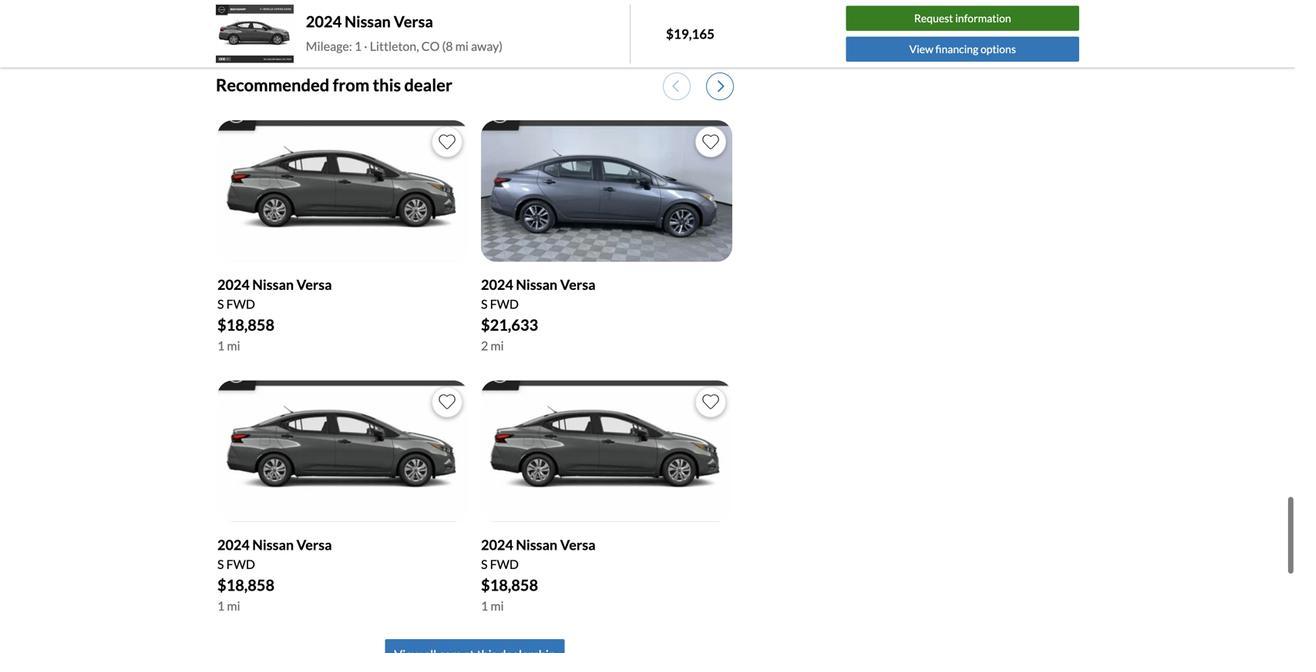 Task type: describe. For each thing, give the bounding box(es) containing it.
information
[[955, 12, 1011, 25]]

view financing options
[[909, 42, 1016, 56]]

scroll left image
[[672, 79, 679, 93]]

this
[[373, 75, 401, 95]]

dealer
[[404, 75, 452, 95]]

away)
[[471, 38, 503, 53]]

fwd inside 2024 nissan versa s fwd $21,633 2 mi
[[490, 296, 519, 311]]

recommended from this dealer
[[216, 75, 452, 95]]

nissan inside 2024 nissan versa mileage: 1 · littleton, co (8 mi away)
[[345, 12, 391, 31]]

s inside 2024 nissan versa s fwd $21,633 2 mi
[[481, 296, 488, 311]]

view
[[909, 42, 934, 56]]

2
[[481, 338, 488, 353]]

request
[[914, 12, 953, 25]]

versa inside 2024 nissan versa s fwd $21,633 2 mi
[[560, 276, 596, 293]]

2024 inside 2024 nissan versa s fwd $21,633 2 mi
[[481, 276, 513, 293]]

2024 inside 2024 nissan versa mileage: 1 · littleton, co (8 mi away)
[[306, 12, 342, 31]]

co
[[421, 38, 440, 53]]



Task type: locate. For each thing, give the bounding box(es) containing it.
1
[[355, 38, 362, 53], [217, 338, 225, 353], [217, 598, 225, 613], [481, 598, 488, 613]]

nissan inside 2024 nissan versa s fwd $21,633 2 mi
[[516, 276, 557, 293]]

financing
[[936, 42, 979, 56]]

$21,633
[[481, 316, 538, 334]]

nissan
[[345, 12, 391, 31], [252, 276, 294, 293], [516, 276, 557, 293], [252, 536, 294, 553], [516, 536, 557, 553]]

2024 nissan versa s fwd $21,633 2 mi
[[481, 276, 596, 353]]

littleton,
[[370, 38, 419, 53]]

versa
[[394, 12, 433, 31], [296, 276, 332, 293], [560, 276, 596, 293], [296, 536, 332, 553], [560, 536, 596, 553]]

2024 nissan versa mileage: 1 · littleton, co (8 mi away)
[[306, 12, 503, 53]]

mi inside 2024 nissan versa mileage: 1 · littleton, co (8 mi away)
[[455, 38, 469, 53]]

from
[[333, 75, 370, 95]]

view financing options button
[[846, 37, 1079, 62]]

2024 nissan versa s fwd $18,858 1 mi
[[217, 276, 332, 353], [217, 536, 332, 613], [481, 536, 596, 613]]

2024 nissan versa s fwd $18,858 1 mi for $21,633
[[481, 536, 596, 613]]

scroll right image
[[718, 79, 725, 93]]

2024 nissan versa image
[[216, 5, 294, 63], [217, 120, 469, 262], [481, 120, 732, 262], [217, 380, 469, 522], [481, 380, 732, 522]]

$18,858
[[217, 316, 275, 334], [217, 576, 275, 594], [481, 576, 538, 594]]

$18,858 for $21,633
[[481, 576, 538, 594]]

request information button
[[846, 6, 1079, 31]]

mi
[[455, 38, 469, 53], [227, 338, 240, 353], [491, 338, 504, 353], [227, 598, 240, 613], [491, 598, 504, 613]]

2024
[[306, 12, 342, 31], [217, 276, 250, 293], [481, 276, 513, 293], [217, 536, 250, 553], [481, 536, 513, 553]]

$18,858 for $18,858
[[217, 576, 275, 594]]

2024 nissan versa s fwd $18,858 1 mi for $18,858
[[217, 536, 332, 613]]

mi inside 2024 nissan versa s fwd $21,633 2 mi
[[491, 338, 504, 353]]

(8
[[442, 38, 453, 53]]

recommended
[[216, 75, 329, 95]]

mileage:
[[306, 38, 352, 53]]

options
[[981, 42, 1016, 56]]

$19,165
[[666, 26, 715, 42]]

versa inside 2024 nissan versa mileage: 1 · littleton, co (8 mi away)
[[394, 12, 433, 31]]

·
[[364, 38, 367, 53]]

request information
[[914, 12, 1011, 25]]

fwd
[[226, 296, 255, 311], [490, 296, 519, 311], [226, 557, 255, 572], [490, 557, 519, 572]]

s
[[217, 296, 224, 311], [481, 296, 488, 311], [217, 557, 224, 572], [481, 557, 488, 572]]

1 inside 2024 nissan versa mileage: 1 · littleton, co (8 mi away)
[[355, 38, 362, 53]]



Task type: vqa. For each thing, say whether or not it's contained in the screenshot.
View financing options button
yes



